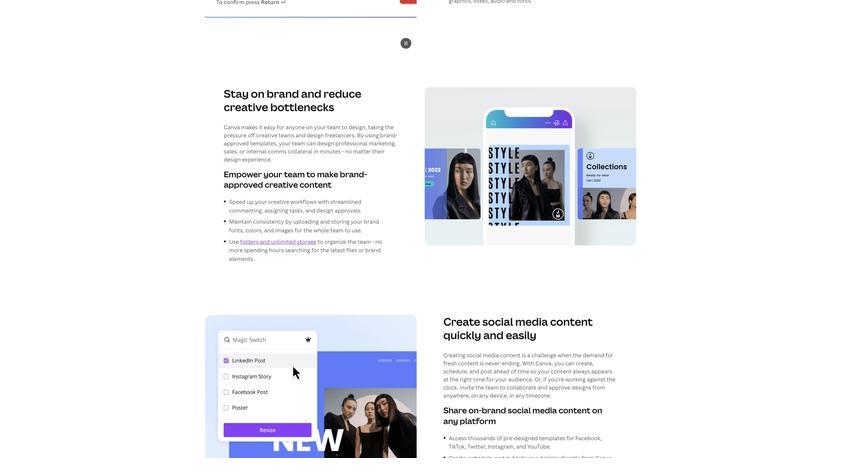 Task type: vqa. For each thing, say whether or not it's contained in the screenshot.
TIME to the left
yes



Task type: locate. For each thing, give the bounding box(es) containing it.
approved down pressure
[[224, 140, 249, 147]]

maintain
[[229, 218, 252, 226]]

your down the experience.
[[264, 169, 283, 180]]

your down ahead
[[495, 376, 507, 383]]

your inside maintain consistency by uploading and storing your brand fonts, colors, and images for the whole team to use.
[[351, 218, 363, 226]]

brand- down matter
[[340, 169, 367, 180]]

invite
[[460, 384, 474, 391]]

to inside 'empower your team to make brand- approved creative content'
[[307, 169, 316, 180]]

content inside create social media content quickly and easily
[[550, 315, 593, 329]]

1 vertical spatial in
[[510, 392, 514, 400]]

2 vertical spatial social
[[508, 405, 531, 416]]

creative up assigning
[[268, 198, 289, 206]]

time up 'audience.'
[[518, 368, 529, 375]]

media inside create social media content quickly and easily
[[516, 315, 548, 329]]

fresh
[[444, 360, 457, 367]]

approved
[[224, 140, 249, 147], [224, 179, 263, 190]]

brand-
[[380, 132, 398, 139], [340, 169, 367, 180]]

and left "easily"
[[484, 328, 504, 342]]

0 horizontal spatial in
[[314, 148, 319, 155]]

to inside the to organize the team - no more spending hours searching for the latest files or brand elements.
[[318, 238, 323, 245]]

1 approved from the top
[[224, 140, 249, 147]]

1 horizontal spatial in
[[510, 392, 514, 400]]

the down schedule,
[[450, 376, 459, 383]]

easily
[[506, 328, 537, 342]]

the right taking
[[385, 124, 394, 131]]

creative inside speed up your creative workflows with streamlined commenting, assigning tasks, and design approvals.
[[268, 198, 289, 206]]

for down storage
[[312, 247, 319, 254]]

0 horizontal spatial or
[[240, 148, 245, 155]]

of down the ending.
[[511, 368, 516, 375]]

designs
[[572, 384, 592, 391]]

create social media content quickly and easily
[[444, 315, 593, 342]]

approved up speed
[[224, 179, 263, 190]]

a
[[527, 352, 530, 359]]

team down storing
[[330, 227, 344, 234]]

colors,
[[245, 227, 263, 234]]

1 horizontal spatial time
[[518, 368, 529, 375]]

0 vertical spatial approved
[[224, 140, 249, 147]]

0 horizontal spatial brand-
[[340, 169, 367, 180]]

can inside canva makes it easy for anyone on your team to design, taking the pressure off creative teams and design freelancers. by using brand- approved templates, your team can design professional marketing, sales, or internal comms collateral in minutes - no matter their design experience.
[[307, 140, 316, 147]]

and inside access thousands of pre-designed templates for facebook, tiktok, twitter, instagram, and youtube.
[[517, 443, 526, 451]]

speed up your creative workflows with streamlined commenting, assigning tasks, and design approvals.
[[229, 198, 362, 214]]

design
[[307, 132, 324, 139], [317, 140, 334, 147], [224, 156, 241, 163], [317, 207, 334, 214]]

1 horizontal spatial is
[[522, 352, 526, 359]]

your right the up
[[255, 198, 267, 206]]

and
[[301, 86, 322, 101], [296, 132, 306, 139], [305, 207, 315, 214], [320, 218, 330, 226], [264, 227, 274, 234], [260, 238, 270, 245], [484, 328, 504, 342], [470, 368, 479, 375], [538, 384, 548, 391], [517, 443, 526, 451]]

approvals.
[[335, 207, 362, 214]]

and inside "stay on brand and reduce creative bottlenecks"
[[301, 86, 322, 101]]

1 vertical spatial approved
[[224, 179, 263, 190]]

or right files
[[359, 247, 364, 254]]

ahead
[[494, 368, 510, 375]]

to organize the team - no more spending hours searching for the latest files or brand elements.
[[229, 238, 382, 263]]

device,
[[490, 392, 508, 400]]

to down whole
[[318, 238, 323, 245]]

creative up speed up your creative workflows with streamlined commenting, assigning tasks, and design approvals.
[[265, 179, 298, 190]]

1 horizontal spatial any
[[479, 392, 489, 400]]

content
[[300, 179, 332, 190], [550, 315, 593, 329], [500, 352, 521, 359], [458, 360, 479, 367], [551, 368, 572, 375], [559, 405, 591, 416]]

the inside maintain consistency by uploading and storing your brand fonts, colors, and images for the whole team to use.
[[304, 227, 312, 234]]

team up collateral
[[292, 140, 305, 147]]

to inside canva makes it easy for anyone on your team to design, taking the pressure off creative teams and design freelancers. by using brand- approved templates, your team can design professional marketing, sales, or internal comms collateral in minutes - no matter their design experience.
[[342, 124, 347, 131]]

in left the minutes
[[314, 148, 319, 155]]

brand inside share on-brand social media content on any platform
[[482, 405, 506, 416]]

and down the designed
[[517, 443, 526, 451]]

any left device,
[[479, 392, 489, 400]]

creative up makes
[[224, 100, 268, 114]]

their
[[372, 148, 385, 155]]

speed
[[229, 198, 246, 206]]

or
[[240, 148, 245, 155], [359, 247, 364, 254]]

on right "stay"
[[251, 86, 265, 101]]

sales,
[[224, 148, 238, 155]]

you're
[[548, 376, 564, 383]]

0 vertical spatial can
[[307, 140, 316, 147]]

spending
[[244, 247, 268, 254]]

brand
[[267, 86, 299, 101], [364, 218, 379, 226], [365, 247, 381, 254], [482, 405, 506, 416]]

- inside canva makes it easy for anyone on your team to design, taking the pressure off creative teams and design freelancers. by using brand- approved templates, your team can design professional marketing, sales, or internal comms collateral in minutes - no matter their design experience.
[[342, 148, 344, 155]]

your up use.
[[351, 218, 363, 226]]

your down teams
[[279, 140, 291, 147]]

is up post
[[480, 360, 484, 367]]

0 vertical spatial no
[[345, 148, 352, 155]]

and down workflows
[[305, 207, 315, 214]]

social inside create social media content quickly and easily
[[483, 315, 513, 329]]

never-
[[485, 360, 502, 367]]

your
[[314, 124, 326, 131], [279, 140, 291, 147], [264, 169, 283, 180], [255, 198, 267, 206], [351, 218, 363, 226], [538, 368, 550, 375], [495, 376, 507, 383]]

latest
[[331, 247, 345, 254]]

is left a
[[522, 352, 526, 359]]

searching
[[285, 247, 310, 254]]

0 vertical spatial of
[[511, 368, 516, 375]]

platform
[[460, 415, 496, 426]]

media for challenge
[[483, 352, 499, 359]]

0 vertical spatial -
[[342, 148, 344, 155]]

the down appears
[[607, 376, 616, 383]]

0 vertical spatial media
[[516, 315, 548, 329]]

no inside the to organize the team - no more spending hours searching for the latest files or brand elements.
[[376, 238, 382, 245]]

0 vertical spatial social
[[483, 315, 513, 329]]

of up the instagram,
[[497, 435, 502, 442]]

content inside share on-brand social media content on any platform
[[559, 405, 591, 416]]

2 approved from the top
[[224, 179, 263, 190]]

and up spending
[[260, 238, 270, 245]]

any down the collaborate
[[516, 392, 525, 400]]

can inside creating social media content is a challenge when the demand for fresh content is never-ending. with canva, you can create, schedule, and post ahead of time so your content always appears at the right time for your audience. or, if you're working against the clock, invite the team to collaborate and approve designs from anywhere, on any device, in any timezone.
[[565, 360, 575, 367]]

team down collateral
[[284, 169, 305, 180]]

any up access
[[444, 415, 458, 426]]

can down when
[[565, 360, 575, 367]]

social inside creating social media content is a challenge when the demand for fresh content is never-ending. with canva, you can create, schedule, and post ahead of time so your content always appears at the right time for your audience. or, if you're working against the clock, invite the team to collaborate and approve designs from anywhere, on any device, in any timezone.
[[467, 352, 482, 359]]

or,
[[535, 376, 542, 383]]

creative down easy
[[256, 132, 277, 139]]

1 horizontal spatial no
[[376, 238, 382, 245]]

it
[[259, 124, 263, 131]]

social inside share on-brand social media content on any platform
[[508, 405, 531, 416]]

your inside 'empower your team to make brand- approved creative content'
[[264, 169, 283, 180]]

1 horizontal spatial -
[[372, 238, 374, 245]]

and inside speed up your creative workflows with streamlined commenting, assigning tasks, and design approvals.
[[305, 207, 315, 214]]

1 vertical spatial -
[[372, 238, 374, 245]]

1 vertical spatial or
[[359, 247, 364, 254]]

approve
[[549, 384, 571, 391]]

1 horizontal spatial can
[[565, 360, 575, 367]]

social
[[483, 315, 513, 329], [467, 352, 482, 359], [508, 405, 531, 416]]

0 horizontal spatial can
[[307, 140, 316, 147]]

facebook,
[[576, 435, 602, 442]]

files
[[347, 247, 357, 254]]

0 horizontal spatial -
[[342, 148, 344, 155]]

any
[[479, 392, 489, 400], [516, 392, 525, 400], [444, 415, 458, 426]]

1 horizontal spatial of
[[511, 368, 516, 375]]

for down post
[[486, 376, 494, 383]]

on inside share on-brand social media content on any platform
[[592, 405, 603, 416]]

and up the right
[[470, 368, 479, 375]]

experience.
[[242, 156, 272, 163]]

0 horizontal spatial time
[[473, 376, 485, 383]]

media
[[516, 315, 548, 329], [483, 352, 499, 359], [533, 405, 557, 416]]

for right the demand
[[606, 352, 613, 359]]

1 horizontal spatial or
[[359, 247, 364, 254]]

1 vertical spatial no
[[376, 238, 382, 245]]

organize
[[325, 238, 346, 245]]

from
[[593, 384, 605, 391]]

and up whole
[[320, 218, 330, 226]]

the up create,
[[573, 352, 582, 359]]

stay on brand and reduce creative bottlenecks
[[224, 86, 361, 114]]

share on-brand social media content on any platform
[[444, 405, 603, 426]]

approved inside 'empower your team to make brand- approved creative content'
[[224, 179, 263, 190]]

workflows
[[290, 198, 317, 206]]

access
[[449, 435, 467, 442]]

ui - templates image
[[425, 87, 636, 246]]

brand- inside canva makes it easy for anyone on your team to design, taking the pressure off creative teams and design freelancers. by using brand- approved templates, your team can design professional marketing, sales, or internal comms collateral in minutes - no matter their design experience.
[[380, 132, 398, 139]]

0 horizontal spatial no
[[345, 148, 352, 155]]

1 vertical spatial brand-
[[340, 169, 367, 180]]

0 vertical spatial or
[[240, 148, 245, 155]]

for inside maintain consistency by uploading and storing your brand fonts, colors, and images for the whole team to use.
[[295, 227, 302, 234]]

on down invite
[[471, 392, 478, 400]]

marketing,
[[369, 140, 396, 147]]

or right sales,
[[240, 148, 245, 155]]

for
[[277, 124, 285, 131], [295, 227, 302, 234], [312, 247, 319, 254], [606, 352, 613, 359], [486, 376, 494, 383], [567, 435, 574, 442]]

1 vertical spatial of
[[497, 435, 502, 442]]

time
[[518, 368, 529, 375], [473, 376, 485, 383]]

2 vertical spatial media
[[533, 405, 557, 416]]

0 horizontal spatial any
[[444, 415, 458, 426]]

clock,
[[444, 384, 459, 391]]

brand- up marketing, at the top left
[[380, 132, 398, 139]]

unlimited
[[271, 238, 296, 245]]

and down anyone
[[296, 132, 306, 139]]

1 vertical spatial media
[[483, 352, 499, 359]]

on inside canva makes it easy for anyone on your team to design, taking the pressure off creative teams and design freelancers. by using brand- approved templates, your team can design professional marketing, sales, or internal comms collateral in minutes - no matter their design experience.
[[306, 124, 313, 131]]

the down the uploading
[[304, 227, 312, 234]]

ending.
[[502, 360, 521, 367]]

media inside creating social media content is a challenge when the demand for fresh content is never-ending. with canva, you can create, schedule, and post ahead of time so your content always appears at the right time for your audience. or, if you're working against the clock, invite the team to collaborate and approve designs from anywhere, on any device, in any timezone.
[[483, 352, 499, 359]]

1 vertical spatial is
[[480, 360, 484, 367]]

can up collateral
[[307, 140, 316, 147]]

0 vertical spatial brand-
[[380, 132, 398, 139]]

designed
[[514, 435, 538, 442]]

team up device,
[[486, 384, 499, 391]]

templates,
[[250, 140, 278, 147]]

on right anyone
[[306, 124, 313, 131]]

time down post
[[473, 376, 485, 383]]

1 vertical spatial social
[[467, 352, 482, 359]]

in down the collaborate
[[510, 392, 514, 400]]

0 horizontal spatial is
[[480, 360, 484, 367]]

so
[[531, 368, 537, 375]]

to left use.
[[345, 227, 350, 234]]

working
[[566, 376, 586, 383]]

0 horizontal spatial of
[[497, 435, 502, 442]]

uploading
[[293, 218, 319, 226]]

for down the uploading
[[295, 227, 302, 234]]

and inside canva makes it easy for anyone on your team to design, taking the pressure off creative teams and design freelancers. by using brand- approved templates, your team can design professional marketing, sales, or internal comms collateral in minutes - no matter their design experience.
[[296, 132, 306, 139]]

your inside speed up your creative workflows with streamlined commenting, assigning tasks, and design approvals.
[[255, 198, 267, 206]]

pre-
[[504, 435, 514, 442]]

and down consistency
[[264, 227, 274, 234]]

is
[[522, 352, 526, 359], [480, 360, 484, 367]]

to left make
[[307, 169, 316, 180]]

1 horizontal spatial brand-
[[380, 132, 398, 139]]

1 vertical spatial can
[[565, 360, 575, 367]]

and left reduce on the top left of page
[[301, 86, 322, 101]]

for right templates
[[567, 435, 574, 442]]

team down use.
[[358, 238, 371, 245]]

demand
[[583, 352, 604, 359]]

the right invite
[[476, 384, 484, 391]]

can
[[307, 140, 316, 147], [565, 360, 575, 367]]

with
[[522, 360, 534, 367]]

to up "freelancers."
[[342, 124, 347, 131]]

for up teams
[[277, 124, 285, 131]]

canva makes it easy for anyone on your team to design, taking the pressure off creative teams and design freelancers. by using brand- approved templates, your team can design professional marketing, sales, or internal comms collateral in minutes - no matter their design experience.
[[224, 124, 398, 163]]

creative inside canva makes it easy for anyone on your team to design, taking the pressure off creative teams and design freelancers. by using brand- approved templates, your team can design professional marketing, sales, or internal comms collateral in minutes - no matter their design experience.
[[256, 132, 277, 139]]

on down from at the right of the page
[[592, 405, 603, 416]]

of
[[511, 368, 516, 375], [497, 435, 502, 442]]

team inside the to organize the team - no more spending hours searching for the latest files or brand elements.
[[358, 238, 371, 245]]

to inside creating social media content is a challenge when the demand for fresh content is never-ending. with canva, you can create, schedule, and post ahead of time so your content always appears at the right time for your audience. or, if you're working against the clock, invite the team to collaborate and approve designs from anywhere, on any device, in any timezone.
[[500, 384, 506, 391]]

0 vertical spatial is
[[522, 352, 526, 359]]

0 vertical spatial in
[[314, 148, 319, 155]]

to up device,
[[500, 384, 506, 391]]

use folders and unlimited storage
[[229, 238, 317, 245]]

empower your team to make brand- approved creative content
[[224, 169, 367, 190]]



Task type: describe. For each thing, give the bounding box(es) containing it.
by
[[357, 132, 364, 139]]

pressure
[[224, 132, 247, 139]]

storing
[[331, 218, 350, 226]]

team inside creating social media content is a challenge when the demand for fresh content is never-ending. with canva, you can create, schedule, and post ahead of time so your content always appears at the right time for your audience. or, if you're working against the clock, invite the team to collaborate and approve designs from anywhere, on any device, in any timezone.
[[486, 384, 499, 391]]

- inside the to organize the team - no more spending hours searching for the latest files or brand elements.
[[372, 238, 374, 245]]

team inside maintain consistency by uploading and storing your brand fonts, colors, and images for the whole team to use.
[[330, 227, 344, 234]]

on-
[[469, 405, 482, 416]]

consistency
[[253, 218, 284, 226]]

0 vertical spatial time
[[518, 368, 529, 375]]

challenge
[[532, 352, 557, 359]]

always
[[573, 368, 590, 375]]

anywhere,
[[444, 392, 470, 400]]

in inside creating social media content is a challenge when the demand for fresh content is never-ending. with canva, you can create, schedule, and post ahead of time so your content always appears at the right time for your audience. or, if you're working against the clock, invite the team to collaborate and approve designs from anywhere, on any device, in any timezone.
[[510, 392, 514, 400]]

creating
[[444, 352, 466, 359]]

anyone
[[286, 124, 305, 131]]

on inside creating social media content is a challenge when the demand for fresh content is never-ending. with canva, you can create, schedule, and post ahead of time so your content always appears at the right time for your audience. or, if you're working against the clock, invite the team to collaborate and approve designs from anywhere, on any device, in any timezone.
[[471, 392, 478, 400]]

with
[[318, 198, 329, 206]]

freelancers.
[[325, 132, 356, 139]]

and inside create social media content quickly and easily
[[484, 328, 504, 342]]

elements.
[[229, 255, 255, 263]]

use.
[[352, 227, 362, 234]]

you
[[555, 360, 564, 367]]

the left latest
[[321, 247, 329, 254]]

off
[[248, 132, 255, 139]]

creative inside "stay on brand and reduce creative bottlenecks"
[[224, 100, 268, 114]]

creating social media content is a challenge when the demand for fresh content is never-ending. with canva, you can create, schedule, and post ahead of time so your content always appears at the right time for your audience. or, if you're working against the clock, invite the team to collaborate and approve designs from anywhere, on any device, in any timezone.
[[444, 352, 616, 400]]

or inside canva makes it easy for anyone on your team to design, taking the pressure off creative teams and design freelancers. by using brand- approved templates, your team can design professional marketing, sales, or internal comms collateral in minutes - no matter their design experience.
[[240, 148, 245, 155]]

assigning
[[264, 207, 288, 214]]

at
[[444, 376, 449, 383]]

hours
[[269, 247, 284, 254]]

on inside "stay on brand and reduce creative bottlenecks"
[[251, 86, 265, 101]]

no inside canva makes it easy for anyone on your team to design, taking the pressure off creative teams and design freelancers. by using brand- approved templates, your team can design professional marketing, sales, or internal comms collateral in minutes - no matter their design experience.
[[345, 148, 352, 155]]

tasks,
[[290, 207, 304, 214]]

design,
[[349, 124, 367, 131]]

the inside canva makes it easy for anyone on your team to design, taking the pressure off creative teams and design freelancers. by using brand- approved templates, your team can design professional marketing, sales, or internal comms collateral in minutes - no matter their design experience.
[[385, 124, 394, 131]]

media inside share on-brand social media content on any platform
[[533, 405, 557, 416]]

minutes
[[320, 148, 341, 155]]

team inside 'empower your team to make brand- approved creative content'
[[284, 169, 305, 180]]

comms
[[268, 148, 287, 155]]

makes
[[241, 124, 258, 131]]

thousands
[[468, 435, 496, 442]]

social for creating
[[467, 352, 482, 359]]

stay
[[224, 86, 249, 101]]

team up "freelancers."
[[327, 124, 341, 131]]

approved inside canva makes it easy for anyone on your team to design, taking the pressure off creative teams and design freelancers. by using brand- approved templates, your team can design professional marketing, sales, or internal comms collateral in minutes - no matter their design experience.
[[224, 140, 249, 147]]

instagram,
[[488, 443, 515, 451]]

if
[[543, 376, 547, 383]]

empower
[[224, 169, 262, 180]]

content inside 'empower your team to make brand- approved creative content'
[[300, 179, 332, 190]]

make
[[317, 169, 338, 180]]

your down canva,
[[538, 368, 550, 375]]

maintain consistency by uploading and storing your brand fonts, colors, and images for the whole team to use.
[[229, 218, 379, 234]]

bottlenecks
[[270, 100, 334, 114]]

and down the if
[[538, 384, 548, 391]]

1 vertical spatial time
[[473, 376, 485, 383]]

social for create
[[483, 315, 513, 329]]

twitter,
[[468, 443, 487, 451]]

when
[[558, 352, 572, 359]]

of inside creating social media content is a challenge when the demand for fresh content is never-ending. with canva, you can create, schedule, and post ahead of time so your content always appears at the right time for your audience. or, if you're working against the clock, invite the team to collaborate and approve designs from anywhere, on any device, in any timezone.
[[511, 368, 516, 375]]

to inside maintain consistency by uploading and storing your brand fonts, colors, and images for the whole team to use.
[[345, 227, 350, 234]]

right
[[460, 376, 472, 383]]

brand- inside 'empower your team to make brand- approved creative content'
[[340, 169, 367, 180]]

of inside access thousands of pre-designed templates for facebook, tiktok, twitter, instagram, and youtube.
[[497, 435, 502, 442]]

or inside the to organize the team - no more spending hours searching for the latest files or brand elements.
[[359, 247, 364, 254]]

2 horizontal spatial any
[[516, 392, 525, 400]]

streamlined
[[331, 198, 362, 206]]

quickly
[[444, 328, 481, 342]]

fonts,
[[229, 227, 244, 234]]

up
[[247, 198, 254, 206]]

by
[[285, 218, 292, 226]]

using
[[365, 132, 379, 139]]

more
[[229, 247, 243, 254]]

in inside canva makes it easy for anyone on your team to design, taking the pressure off creative teams and design freelancers. by using brand- approved templates, your team can design professional marketing, sales, or internal comms collateral in minutes - no matter their design experience.
[[314, 148, 319, 155]]

canva,
[[536, 360, 553, 367]]

storage
[[297, 238, 317, 245]]

for inside access thousands of pre-designed templates for facebook, tiktok, twitter, instagram, and youtube.
[[567, 435, 574, 442]]

any inside share on-brand social media content on any platform
[[444, 415, 458, 426]]

taking
[[368, 124, 384, 131]]

create
[[444, 315, 480, 329]]

internal
[[246, 148, 267, 155]]

templates
[[539, 435, 565, 442]]

youtube.
[[528, 443, 551, 451]]

against
[[587, 376, 606, 383]]

design inside speed up your creative workflows with streamlined commenting, assigning tasks, and design approvals.
[[317, 207, 334, 214]]

brand inside the to organize the team - no more spending hours searching for the latest files or brand elements.
[[365, 247, 381, 254]]

for inside the to organize the team - no more spending hours searching for the latest files or brand elements.
[[312, 247, 319, 254]]

timezone.
[[526, 392, 552, 400]]

easy
[[264, 124, 276, 131]]

use
[[229, 238, 239, 245]]

the up files
[[348, 238, 356, 245]]

your up "freelancers."
[[314, 124, 326, 131]]

share
[[444, 405, 467, 416]]

professional
[[336, 140, 368, 147]]

appears
[[592, 368, 613, 375]]

folders and unlimited storage link
[[240, 238, 317, 245]]

access thousands of pre-designed templates for facebook, tiktok, twitter, instagram, and youtube.
[[449, 435, 602, 451]]

for inside canva makes it easy for anyone on your team to design, taking the pressure off creative teams and design freelancers. by using brand- approved templates, your team can design professional marketing, sales, or internal comms collateral in minutes - no matter their design experience.
[[277, 124, 285, 131]]

canva
[[224, 124, 240, 131]]

tiktok,
[[449, 443, 466, 451]]

post
[[481, 368, 492, 375]]

schedule,
[[444, 368, 468, 375]]

audience.
[[509, 376, 534, 383]]

collateral
[[288, 148, 313, 155]]

brand inside maintain consistency by uploading and storing your brand fonts, colors, and images for the whole team to use.
[[364, 218, 379, 226]]

folders
[[240, 238, 259, 245]]

media for easily
[[516, 315, 548, 329]]

creative inside 'empower your team to make brand- approved creative content'
[[265, 179, 298, 190]]

images
[[275, 227, 293, 234]]

brand inside "stay on brand and reduce creative bottlenecks"
[[267, 86, 299, 101]]

matter
[[353, 148, 371, 155]]

reduce
[[324, 86, 361, 101]]



